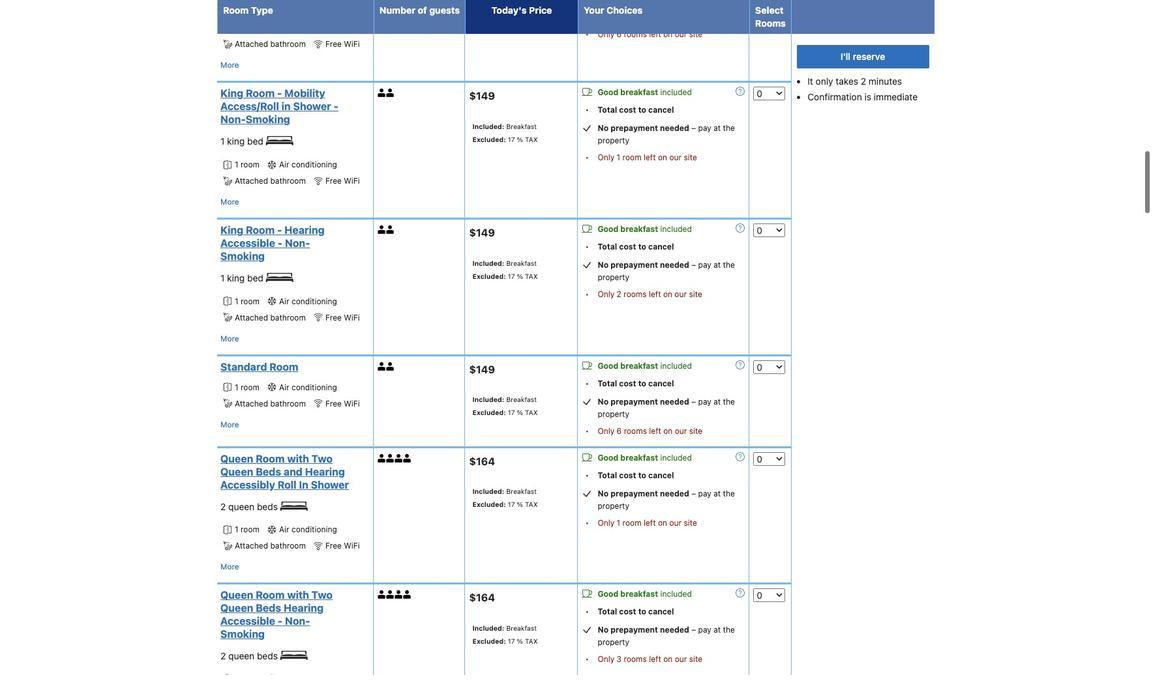 Task type: describe. For each thing, give the bounding box(es) containing it.
site for hearing
[[689, 655, 703, 665]]

4 queen from the top
[[220, 603, 253, 615]]

access/roll
[[220, 101, 279, 113]]

1 attached bathroom from the top
[[235, 39, 306, 49]]

$149 for mobility
[[469, 90, 495, 102]]

1 – pay at the property from the top
[[598, 0, 735, 22]]

1 bathroom from the top
[[270, 39, 306, 49]]

i'll reserve
[[841, 51, 885, 62]]

conditioning for mobility
[[292, 160, 337, 170]]

more details on meals and payment options image for $149
[[736, 224, 745, 233]]

left for hearing
[[649, 655, 661, 665]]

1 more from the top
[[220, 60, 239, 70]]

free wifi for king room - hearing accessible - non- smoking
[[325, 313, 360, 323]]

prepayment for and
[[611, 489, 658, 499]]

breakfast for hearing
[[506, 625, 537, 633]]

king for king room - mobility access/roll in shower - non-smoking
[[227, 136, 245, 147]]

good for non-
[[598, 224, 619, 234]]

% for standard room
[[517, 409, 523, 417]]

no prepayment needed for shower
[[598, 124, 689, 133]]

4 air conditioning from the top
[[279, 383, 337, 392]]

3 $149 from the top
[[469, 364, 495, 375]]

1 conditioning from the top
[[292, 23, 337, 33]]

on for hearing
[[664, 655, 673, 665]]

1 room for queen room with two queen beds and hearing accessibly roll in shower
[[235, 525, 260, 535]]

attached for king room - mobility access/roll in shower - non-smoking
[[235, 176, 268, 186]]

total cost to cancel for non-
[[598, 242, 674, 252]]

rooms for king room - hearing accessible - non- smoking
[[624, 290, 647, 299]]

number
[[380, 5, 416, 16]]

3 no prepayment needed from the top
[[598, 397, 689, 407]]

3 • from the top
[[586, 153, 589, 163]]

beds for accessibly
[[256, 466, 281, 478]]

4 more from the top
[[220, 420, 239, 430]]

attached bathroom for hearing
[[235, 313, 306, 323]]

queen room with two queen beds and hearing accessibly roll in shower link
[[220, 453, 366, 492]]

excluded: 17 % tax
[[473, 12, 538, 20]]

your choices
[[584, 5, 643, 16]]

included: breakfast excluded: 17 % tax for hearing
[[473, 625, 538, 646]]

bed for accessible
[[247, 273, 263, 284]]

6 • from the top
[[586, 379, 589, 388]]

room for standard room
[[270, 361, 298, 373]]

3 good breakfast included from the top
[[598, 361, 692, 371]]

4 wifi from the top
[[344, 399, 360, 409]]

1 tax from the top
[[525, 12, 538, 20]]

4 at from the top
[[714, 397, 721, 407]]

4 attached from the top
[[235, 399, 268, 409]]

2 needed from the top
[[660, 260, 689, 270]]

it only takes 2 minutes confirmation is immediate
[[808, 76, 918, 102]]

3 included: breakfast excluded: 17 % tax from the top
[[473, 396, 538, 417]]

accessible inside queen room with two queen beds hearing accessible - non- smoking
[[220, 616, 275, 628]]

attached bathroom for mobility
[[235, 176, 306, 186]]

only for king room - mobility access/roll in shower - non-smoking
[[598, 153, 615, 163]]

9 • from the top
[[586, 518, 589, 528]]

to for non-
[[638, 242, 646, 252]]

excluded: for king room - hearing accessible - non- smoking
[[473, 273, 506, 280]]

1 rooms from the top
[[624, 29, 647, 39]]

select
[[755, 5, 784, 16]]

with for and
[[287, 453, 309, 465]]

17 for king room - mobility access/roll in shower - non-smoking
[[508, 136, 515, 144]]

4 free wifi from the top
[[325, 399, 360, 409]]

1 king bed for king room - mobility access/roll in shower - non-smoking
[[220, 136, 266, 147]]

only 1 room left on our site for $164
[[598, 518, 697, 528]]

our for hearing
[[675, 655, 687, 665]]

3 breakfast from the top
[[506, 396, 537, 404]]

good breakfast included for hearing
[[598, 590, 692, 600]]

to for shower
[[638, 105, 646, 115]]

1 • from the top
[[586, 29, 589, 39]]

4 pay from the top
[[698, 397, 712, 407]]

to for hearing
[[638, 608, 646, 617]]

non- inside king room - mobility access/roll in shower - non-smoking
[[220, 114, 246, 126]]

4 conditioning from the top
[[292, 383, 337, 392]]

king room - hearing accessible - non- smoking
[[220, 224, 325, 262]]

1 at from the top
[[714, 0, 721, 10]]

2 only 6 rooms left on our site from the top
[[598, 426, 703, 436]]

8 • from the top
[[586, 471, 589, 480]]

today's
[[492, 5, 527, 16]]

1 room for king room - mobility access/roll in shower - non-smoking
[[235, 160, 260, 170]]

your
[[584, 5, 604, 16]]

5 • from the top
[[586, 290, 589, 299]]

4 bathroom from the top
[[270, 399, 306, 409]]

immediate
[[874, 91, 918, 102]]

shower inside queen room with two queen beds and hearing accessibly roll in shower
[[311, 479, 349, 491]]

1 only from the top
[[598, 29, 615, 39]]

cost for shower
[[619, 105, 636, 115]]

3 cancel from the top
[[648, 379, 674, 389]]

attached for queen room with two queen beds and hearing accessibly roll in shower
[[235, 542, 268, 551]]

king room - mobility access/roll in shower - non-smoking link
[[220, 87, 366, 126]]

queen room with two queen beds and hearing accessibly roll in shower
[[220, 453, 349, 491]]

1 only 6 rooms left on our site from the top
[[598, 29, 703, 39]]

more link for queen room with two queen beds and hearing accessibly roll in shower
[[220, 561, 239, 574]]

3 total cost to cancel from the top
[[598, 379, 674, 389]]

on for non-
[[663, 290, 673, 299]]

3 total from the top
[[598, 379, 617, 389]]

select rooms
[[755, 5, 786, 29]]

room type
[[223, 5, 273, 16]]

4 more link from the top
[[220, 419, 239, 432]]

accessible inside king room - hearing accessible - non- smoking
[[220, 238, 275, 249]]

free for hearing
[[325, 313, 342, 323]]

4 – from the top
[[692, 397, 696, 407]]

4 air from the top
[[279, 383, 289, 392]]

cancel for non-
[[648, 242, 674, 252]]

1 property from the top
[[598, 12, 630, 22]]

4 – pay at the property from the top
[[598, 397, 735, 419]]

bathroom for mobility
[[270, 176, 306, 186]]

total for and
[[598, 471, 617, 481]]

excluded: for standard room
[[473, 409, 506, 417]]

no prepayment needed for hearing
[[598, 626, 689, 636]]

prepayment for hearing
[[611, 626, 658, 636]]

11 • from the top
[[586, 655, 589, 665]]

1 wifi from the top
[[344, 39, 360, 49]]

is
[[865, 91, 872, 102]]

1 free wifi from the top
[[325, 39, 360, 49]]

– for shower
[[692, 124, 696, 133]]

2 • from the top
[[586, 105, 589, 115]]

in
[[282, 101, 291, 113]]

at for and
[[714, 489, 721, 499]]

it
[[808, 76, 813, 87]]

air for two
[[279, 525, 289, 535]]

air for hearing
[[279, 297, 289, 306]]

no for hearing
[[598, 626, 609, 636]]

4 • from the top
[[586, 242, 589, 252]]

bed for access/roll
[[247, 136, 263, 147]]

included: for king room - mobility access/roll in shower - non-smoking
[[473, 123, 505, 131]]

$164 for queen room with two queen beds hearing accessible - non- smoking
[[469, 592, 495, 604]]

1 the from the top
[[723, 0, 735, 10]]

no for shower
[[598, 124, 609, 133]]

good for and
[[598, 453, 619, 463]]

17 for king room - hearing accessible - non- smoking
[[508, 273, 515, 280]]

rooms
[[755, 18, 786, 29]]

only 2 rooms left on our site
[[598, 290, 702, 299]]

1 pay from the top
[[698, 0, 712, 10]]

3 cost from the top
[[619, 379, 636, 389]]

more link for king room - hearing accessible - non- smoking
[[220, 332, 239, 346]]

needed for smoking
[[660, 124, 689, 133]]

2 more details on meals and payment options image from the top
[[736, 361, 745, 370]]

– pay at the property for and
[[598, 489, 735, 511]]

- inside queen room with two queen beds hearing accessible - non- smoking
[[278, 616, 283, 628]]

room for queen room with two queen beds hearing accessible - non- smoking
[[256, 590, 285, 602]]

room for king room - mobility access/roll in shower - non-smoking
[[246, 88, 275, 99]]

3 breakfast from the top
[[621, 361, 658, 371]]

3 needed from the top
[[660, 397, 689, 407]]

queen for queen room with two queen beds hearing accessible - non- smoking
[[228, 651, 255, 662]]

1 – from the top
[[692, 0, 696, 10]]

pay for non-
[[698, 260, 712, 270]]

1 queen from the top
[[220, 453, 253, 465]]

air for mobility
[[279, 160, 289, 170]]

breakfast for and
[[506, 488, 537, 496]]

more details on meals and payment options image for -
[[736, 87, 745, 96]]

air conditioning for two
[[279, 525, 337, 535]]

our for and
[[670, 518, 682, 528]]

breakfast for and
[[621, 453, 658, 463]]

% for king room - hearing accessible - non- smoking
[[517, 273, 523, 280]]

good breakfast included for non-
[[598, 224, 692, 234]]

king room - mobility access/roll in shower - non-smoking
[[220, 88, 339, 126]]

1 air conditioning from the top
[[279, 23, 337, 33]]

and
[[284, 466, 303, 478]]

2 queen beds for queen room with two queen beds hearing accessible - non- smoking
[[220, 651, 280, 662]]

at for shower
[[714, 124, 721, 133]]

in
[[299, 479, 308, 491]]

of
[[418, 5, 427, 16]]

1 free from the top
[[325, 39, 342, 49]]

4 attached bathroom from the top
[[235, 399, 306, 409]]

3 no from the top
[[598, 397, 609, 407]]

hearing inside queen room with two queen beds and hearing accessibly roll in shower
[[305, 466, 345, 478]]

3 included from the top
[[660, 361, 692, 371]]

3 good from the top
[[598, 361, 619, 371]]

pay for shower
[[698, 124, 712, 133]]

10 • from the top
[[586, 607, 589, 617]]

1 17 from the top
[[508, 12, 515, 20]]

tax for queen room with two queen beds hearing accessible - non- smoking
[[525, 638, 538, 646]]



Task type: locate. For each thing, give the bounding box(es) containing it.
2 breakfast from the top
[[506, 259, 537, 267]]

$164 for queen room with two queen beds and hearing accessibly roll in shower
[[469, 456, 495, 467]]

bed
[[247, 136, 263, 147], [247, 273, 263, 284]]

2 vertical spatial more details on meals and payment options image
[[736, 453, 745, 462]]

2 queen from the top
[[228, 651, 255, 662]]

1 room down accessibly
[[235, 525, 260, 535]]

room inside queen room with two queen beds and hearing accessibly roll in shower
[[256, 453, 285, 465]]

room inside standard room link
[[270, 361, 298, 373]]

2
[[861, 76, 866, 87], [617, 290, 622, 299], [220, 501, 226, 513], [220, 651, 226, 662]]

0 vertical spatial beds
[[256, 466, 281, 478]]

1 vertical spatial $149
[[469, 227, 495, 239]]

2 $149 from the top
[[469, 227, 495, 239]]

1 vertical spatial only 1 room left on our site
[[598, 518, 697, 528]]

confirmation
[[808, 91, 862, 102]]

with
[[287, 453, 309, 465], [287, 590, 309, 602]]

4 1 room from the top
[[235, 383, 260, 392]]

total for hearing
[[598, 608, 617, 617]]

1 vertical spatial only 6 rooms left on our site
[[598, 426, 703, 436]]

2 queen beds for queen room with two queen beds and hearing accessibly roll in shower
[[220, 501, 280, 513]]

today's price
[[492, 5, 552, 16]]

included: breakfast excluded: 17 % tax for non-
[[473, 259, 538, 280]]

good breakfast included for shower
[[598, 88, 692, 98]]

included: breakfast excluded: 17 % tax
[[473, 123, 538, 144], [473, 259, 538, 280], [473, 396, 538, 417], [473, 488, 538, 509], [473, 625, 538, 646]]

hearing
[[285, 224, 325, 236], [305, 466, 345, 478], [284, 603, 324, 615]]

5 the from the top
[[723, 489, 735, 499]]

2 inside it only takes 2 minutes confirmation is immediate
[[861, 76, 866, 87]]

room
[[241, 23, 260, 33], [623, 153, 642, 163], [241, 160, 260, 170], [241, 297, 260, 306], [241, 383, 260, 392], [623, 518, 642, 528], [241, 525, 260, 535]]

breakfast for non-
[[506, 259, 537, 267]]

7 • from the top
[[586, 426, 589, 436]]

1 vertical spatial hearing
[[305, 466, 345, 478]]

conditioning
[[292, 23, 337, 33], [292, 160, 337, 170], [292, 297, 337, 306], [292, 383, 337, 392], [292, 525, 337, 535]]

1 vertical spatial non-
[[285, 238, 310, 249]]

1 prepayment from the top
[[611, 124, 658, 133]]

king down access/roll
[[227, 136, 245, 147]]

our
[[675, 29, 687, 39], [670, 153, 682, 163], [675, 290, 687, 299], [675, 426, 687, 436], [670, 518, 682, 528], [675, 655, 687, 665]]

only 6 rooms left on our site
[[598, 29, 703, 39], [598, 426, 703, 436]]

type
[[251, 5, 273, 16]]

beds down queen room with two queen beds hearing accessible - non- smoking
[[257, 651, 278, 662]]

only 3 rooms left on our site
[[598, 655, 703, 665]]

cost for and
[[619, 471, 636, 481]]

property for queen room with two queen beds hearing accessible - non- smoking
[[598, 638, 630, 648]]

room inside queen room with two queen beds hearing accessible - non- smoking
[[256, 590, 285, 602]]

2 at from the top
[[714, 124, 721, 133]]

smoking inside king room - mobility access/roll in shower - non-smoking
[[246, 114, 290, 126]]

shower right the in
[[311, 479, 349, 491]]

4 good from the top
[[598, 453, 619, 463]]

smoking
[[246, 114, 290, 126], [220, 251, 265, 262], [220, 629, 265, 641]]

0 vertical spatial shower
[[293, 101, 331, 113]]

beds for -
[[256, 603, 281, 615]]

free wifi
[[325, 39, 360, 49], [325, 176, 360, 186], [325, 313, 360, 323], [325, 399, 360, 409], [325, 542, 360, 551]]

1 queen from the top
[[228, 501, 255, 513]]

shower down mobility
[[293, 101, 331, 113]]

attached bathroom down type at top left
[[235, 39, 306, 49]]

1 room down room type
[[235, 23, 260, 33]]

only
[[598, 29, 615, 39], [598, 153, 615, 163], [598, 290, 615, 299], [598, 426, 615, 436], [598, 518, 615, 528], [598, 655, 615, 665]]

total
[[598, 105, 617, 115], [598, 242, 617, 252], [598, 379, 617, 389], [598, 471, 617, 481], [598, 608, 617, 617]]

5 breakfast from the top
[[621, 590, 658, 600]]

king
[[220, 88, 243, 99], [220, 224, 243, 236]]

4 no prepayment needed from the top
[[598, 489, 689, 499]]

conditioning for hearing
[[292, 297, 337, 306]]

more link
[[220, 59, 239, 72], [220, 196, 239, 209], [220, 332, 239, 346], [220, 419, 239, 432], [220, 561, 239, 574]]

beds down accessibly
[[257, 501, 278, 513]]

2 6 from the top
[[617, 426, 622, 436]]

attached bathroom up king room - hearing accessible - non- smoking
[[235, 176, 306, 186]]

more link for king room - mobility access/roll in shower - non-smoking
[[220, 196, 239, 209]]

3 property from the top
[[598, 273, 630, 283]]

tax for queen room with two queen beds and hearing accessibly roll in shower
[[525, 501, 538, 509]]

– pay at the property
[[598, 0, 735, 22], [598, 124, 735, 146], [598, 260, 735, 283], [598, 397, 735, 419], [598, 489, 735, 511], [598, 626, 735, 648]]

prepayment
[[611, 124, 658, 133], [611, 260, 658, 270], [611, 397, 658, 407], [611, 489, 658, 499], [611, 626, 658, 636]]

bathroom down roll
[[270, 542, 306, 551]]

non- inside king room - hearing accessible - non- smoking
[[285, 238, 310, 249]]

property
[[598, 12, 630, 22], [598, 136, 630, 146], [598, 273, 630, 283], [598, 409, 630, 419], [598, 501, 630, 511], [598, 638, 630, 648]]

1 king bed
[[220, 136, 266, 147], [220, 273, 266, 284]]

0 vertical spatial more details on meals and payment options image
[[736, 224, 745, 233]]

2 good breakfast included from the top
[[598, 224, 692, 234]]

prepayment for non-
[[611, 260, 658, 270]]

% for queen room with two queen beds and hearing accessibly roll in shower
[[517, 501, 523, 509]]

1 vertical spatial beds
[[256, 603, 281, 615]]

– pay at the property for non-
[[598, 260, 735, 283]]

beds inside queen room with two queen beds hearing accessible - non- smoking
[[256, 603, 281, 615]]

2 – pay at the property from the top
[[598, 124, 735, 146]]

1 attached from the top
[[235, 39, 268, 49]]

4 excluded: from the top
[[473, 409, 506, 417]]

only for queen room with two queen beds hearing accessible - non- smoking
[[598, 655, 615, 665]]

1 vertical spatial queen
[[228, 651, 255, 662]]

two for and
[[312, 453, 333, 465]]

room inside king room - hearing accessible - non- smoking
[[246, 224, 275, 236]]

more details on meals and payment options image
[[736, 224, 745, 233], [736, 589, 745, 598]]

1 vertical spatial more details on meals and payment options image
[[736, 361, 745, 370]]

2 queen beds down accessibly
[[220, 501, 280, 513]]

occupancy image
[[378, 89, 386, 98], [386, 89, 395, 98], [378, 362, 386, 371], [386, 362, 395, 371], [386, 454, 395, 463], [395, 454, 403, 463], [378, 591, 386, 600], [395, 591, 403, 600], [403, 591, 412, 600]]

5 at from the top
[[714, 489, 721, 499]]

5 air conditioning from the top
[[279, 525, 337, 535]]

king room - hearing accessible - non- smoking link
[[220, 224, 366, 263]]

$149
[[469, 90, 495, 102], [469, 227, 495, 239], [469, 364, 495, 375]]

included: breakfast excluded: 17 % tax for shower
[[473, 123, 538, 144]]

1 vertical spatial 1 king bed
[[220, 273, 266, 284]]

hearing inside queen room with two queen beds hearing accessible - non- smoking
[[284, 603, 324, 615]]

5 property from the top
[[598, 501, 630, 511]]

2 included: breakfast excluded: 17 % tax from the top
[[473, 259, 538, 280]]

hearing inside king room - hearing accessible - non- smoking
[[285, 224, 325, 236]]

0 vertical spatial bed
[[247, 136, 263, 147]]

2 vertical spatial non-
[[285, 616, 310, 628]]

1 vertical spatial beds
[[257, 651, 278, 662]]

6
[[617, 29, 622, 39], [617, 426, 622, 436]]

wifi
[[344, 39, 360, 49], [344, 176, 360, 186], [344, 313, 360, 323], [344, 399, 360, 409], [344, 542, 360, 551]]

bathroom down standard room link
[[270, 399, 306, 409]]

site
[[689, 29, 703, 39], [684, 153, 697, 163], [689, 290, 702, 299], [689, 426, 703, 436], [684, 518, 697, 528], [689, 655, 703, 665]]

property for king room - mobility access/roll in shower - non-smoking
[[598, 136, 630, 146]]

standard
[[220, 361, 267, 373]]

to
[[638, 105, 646, 115], [638, 242, 646, 252], [638, 379, 646, 389], [638, 471, 646, 481], [638, 608, 646, 617]]

bathroom up standard room link
[[270, 313, 306, 323]]

breakfast
[[506, 123, 537, 131], [506, 259, 537, 267], [506, 396, 537, 404], [506, 488, 537, 496], [506, 625, 537, 633]]

cancel for hearing
[[648, 608, 674, 617]]

4 included from the top
[[660, 453, 692, 463]]

– for hearing
[[692, 626, 696, 636]]

breakfast for shower
[[621, 88, 658, 98]]

1 accessible from the top
[[220, 238, 275, 249]]

standard room link
[[220, 361, 366, 374]]

2 vertical spatial $149
[[469, 364, 495, 375]]

prepayment for shower
[[611, 124, 658, 133]]

rooms for queen room with two queen beds hearing accessible - non- smoking
[[624, 655, 647, 665]]

to for and
[[638, 471, 646, 481]]

0 vertical spatial smoking
[[246, 114, 290, 126]]

0 vertical spatial only 1 room left on our site
[[598, 153, 697, 163]]

guests
[[429, 5, 460, 16]]

2 to from the top
[[638, 242, 646, 252]]

no prepayment needed for non-
[[598, 260, 689, 270]]

1 air from the top
[[279, 23, 289, 33]]

0 vertical spatial non-
[[220, 114, 246, 126]]

5 – from the top
[[692, 489, 696, 499]]

3
[[617, 655, 622, 665]]

1 vertical spatial two
[[312, 590, 333, 602]]

included for and
[[660, 453, 692, 463]]

5 total cost to cancel from the top
[[598, 608, 674, 617]]

2 free from the top
[[325, 176, 342, 186]]

2 vertical spatial smoking
[[220, 629, 265, 641]]

1 breakfast from the top
[[506, 123, 537, 131]]

3 more from the top
[[220, 334, 239, 344]]

1 $149 from the top
[[469, 90, 495, 102]]

3 free from the top
[[325, 313, 342, 323]]

more details on meals and payment options image
[[736, 87, 745, 96], [736, 361, 745, 370], [736, 453, 745, 462]]

attached bathroom
[[235, 39, 306, 49], [235, 176, 306, 186], [235, 313, 306, 323], [235, 399, 306, 409], [235, 542, 306, 551]]

1 king bed down king room - hearing accessible - non- smoking
[[220, 273, 266, 284]]

3 wifi from the top
[[344, 313, 360, 323]]

6 – from the top
[[692, 626, 696, 636]]

beds for -
[[257, 651, 278, 662]]

on for and
[[658, 518, 667, 528]]

5 included: from the top
[[473, 625, 505, 633]]

0 vertical spatial accessible
[[220, 238, 275, 249]]

5 no prepayment needed from the top
[[598, 626, 689, 636]]

0 vertical spatial more details on meals and payment options image
[[736, 87, 745, 96]]

total cost to cancel for and
[[598, 471, 674, 481]]

accessibly
[[220, 479, 275, 491]]

2 total cost to cancel from the top
[[598, 242, 674, 252]]

attached bathroom down roll
[[235, 542, 306, 551]]

1 vertical spatial accessible
[[220, 616, 275, 628]]

only 1 room left on our site
[[598, 153, 697, 163], [598, 518, 697, 528]]

cost for hearing
[[619, 608, 636, 617]]

– pay at the property for hearing
[[598, 626, 735, 648]]

included for hearing
[[660, 590, 692, 600]]

free wifi for queen room with two queen beds and hearing accessibly roll in shower
[[325, 542, 360, 551]]

2 the from the top
[[723, 124, 735, 133]]

more details on meals and payment options image for hearing
[[736, 453, 745, 462]]

0 vertical spatial 6
[[617, 29, 622, 39]]

only for queen room with two queen beds and hearing accessibly roll in shower
[[598, 518, 615, 528]]

0 vertical spatial with
[[287, 453, 309, 465]]

1 excluded: from the top
[[473, 12, 506, 20]]

3 % from the top
[[517, 273, 523, 280]]

3 air from the top
[[279, 297, 289, 306]]

1 two from the top
[[312, 453, 333, 465]]

rooms for standard room
[[624, 426, 647, 436]]

3 queen from the top
[[220, 590, 253, 602]]

17 for queen room with two queen beds hearing accessible - non- smoking
[[508, 638, 515, 646]]

1 vertical spatial with
[[287, 590, 309, 602]]

with inside queen room with two queen beds and hearing accessibly roll in shower
[[287, 453, 309, 465]]

included: for queen room with two queen beds and hearing accessibly roll in shower
[[473, 488, 505, 496]]

room inside king room - mobility access/roll in shower - non-smoking
[[246, 88, 275, 99]]

cancel
[[648, 105, 674, 115], [648, 242, 674, 252], [648, 379, 674, 389], [648, 471, 674, 481], [648, 608, 674, 617]]

1 vertical spatial 2 queen beds
[[220, 651, 280, 662]]

5 good breakfast included from the top
[[598, 590, 692, 600]]

queen room with two queen beds hearing accessible - non- smoking link
[[220, 589, 366, 641]]

1 1 room from the top
[[235, 23, 260, 33]]

beds inside queen room with two queen beds and hearing accessibly roll in shower
[[256, 466, 281, 478]]

excluded: for king room - mobility access/roll in shower - non-smoking
[[473, 136, 506, 144]]

rooms
[[624, 29, 647, 39], [624, 290, 647, 299], [624, 426, 647, 436], [624, 655, 647, 665]]

air conditioning
[[279, 23, 337, 33], [279, 160, 337, 170], [279, 297, 337, 306], [279, 383, 337, 392], [279, 525, 337, 535]]

1 with from the top
[[287, 453, 309, 465]]

1 more link from the top
[[220, 59, 239, 72]]

1 included from the top
[[660, 88, 692, 98]]

0 vertical spatial 2 queen beds
[[220, 501, 280, 513]]

6 property from the top
[[598, 638, 630, 648]]

included for shower
[[660, 88, 692, 98]]

2 vertical spatial hearing
[[284, 603, 324, 615]]

pay
[[698, 0, 712, 10], [698, 124, 712, 133], [698, 260, 712, 270], [698, 397, 712, 407], [698, 489, 712, 499], [698, 626, 712, 636]]

excluded: for queen room with two queen beds hearing accessible - non- smoking
[[473, 638, 506, 646]]

queen for queen room with two queen beds and hearing accessibly roll in shower
[[228, 501, 255, 513]]

% for queen room with two queen beds hearing accessible - non- smoking
[[517, 638, 523, 646]]

queen room with two queen beds hearing accessible - non- smoking
[[220, 590, 333, 641]]

breakfast for hearing
[[621, 590, 658, 600]]

attached bathroom for two
[[235, 542, 306, 551]]

cost
[[619, 105, 636, 115], [619, 242, 636, 252], [619, 379, 636, 389], [619, 471, 636, 481], [619, 608, 636, 617]]

2 bathroom from the top
[[270, 176, 306, 186]]

free
[[325, 39, 342, 49], [325, 176, 342, 186], [325, 313, 342, 323], [325, 399, 342, 409], [325, 542, 342, 551]]

choices
[[607, 5, 643, 16]]

good breakfast included
[[598, 88, 692, 98], [598, 224, 692, 234], [598, 361, 692, 371], [598, 453, 692, 463], [598, 590, 692, 600]]

property for king room - hearing accessible - non- smoking
[[598, 273, 630, 283]]

$164
[[469, 456, 495, 467], [469, 592, 495, 604]]

1 vertical spatial 6
[[617, 426, 622, 436]]

property for standard room
[[598, 409, 630, 419]]

1 vertical spatial more details on meals and payment options image
[[736, 589, 745, 598]]

– pay at the property for shower
[[598, 124, 735, 146]]

left
[[649, 29, 661, 39], [644, 153, 656, 163], [649, 290, 661, 299], [649, 426, 661, 436], [644, 518, 656, 528], [649, 655, 661, 665]]

5 cancel from the top
[[648, 608, 674, 617]]

17 for standard room
[[508, 409, 515, 417]]

good
[[598, 88, 619, 98], [598, 224, 619, 234], [598, 361, 619, 371], [598, 453, 619, 463], [598, 590, 619, 600]]

bathroom up king room - hearing accessible - non- smoking link at the top left of the page
[[270, 176, 306, 186]]

1 vertical spatial king
[[220, 224, 243, 236]]

free for two
[[325, 542, 342, 551]]

bed down king room - hearing accessible - non- smoking
[[247, 273, 263, 284]]

number of guests
[[380, 5, 460, 16]]

more for king room - mobility access/roll in shower - non-smoking
[[220, 197, 239, 207]]

0 vertical spatial two
[[312, 453, 333, 465]]

site for non-
[[689, 290, 702, 299]]

attached bathroom up the standard room
[[235, 313, 306, 323]]

two
[[312, 453, 333, 465], [312, 590, 333, 602]]

4 total from the top
[[598, 471, 617, 481]]

3 to from the top
[[638, 379, 646, 389]]

2 king from the top
[[220, 224, 243, 236]]

3 prepayment from the top
[[611, 397, 658, 407]]

0 vertical spatial 1 king bed
[[220, 136, 266, 147]]

shower inside king room - mobility access/roll in shower - non-smoking
[[293, 101, 331, 113]]

bed down access/roll
[[247, 136, 263, 147]]

2 queen beds down queen room with two queen beds hearing accessible - non- smoking
[[220, 651, 280, 662]]

tax for standard room
[[525, 409, 538, 417]]

4 free from the top
[[325, 399, 342, 409]]

smoking inside king room - hearing accessible - non- smoking
[[220, 251, 265, 262]]

cancel for shower
[[648, 105, 674, 115]]

more
[[220, 60, 239, 70], [220, 197, 239, 207], [220, 334, 239, 344], [220, 420, 239, 430], [220, 562, 239, 572]]

price
[[529, 5, 552, 16]]

5 tax from the top
[[525, 501, 538, 509]]

with inside queen room with two queen beds hearing accessible - non- smoking
[[287, 590, 309, 602]]

included: for queen room with two queen beds hearing accessible - non- smoking
[[473, 625, 505, 633]]

roll
[[278, 479, 297, 491]]

breakfast
[[621, 88, 658, 98], [621, 224, 658, 234], [621, 361, 658, 371], [621, 453, 658, 463], [621, 590, 658, 600]]

left for shower
[[644, 153, 656, 163]]

accessible
[[220, 238, 275, 249], [220, 616, 275, 628]]

1 vertical spatial smoking
[[220, 251, 265, 262]]

the
[[723, 0, 735, 10], [723, 124, 735, 133], [723, 260, 735, 270], [723, 397, 735, 407], [723, 489, 735, 499], [723, 626, 735, 636]]

takes
[[836, 76, 858, 87]]

standard room
[[220, 361, 298, 373]]

tax for king room - mobility access/roll in shower - non-smoking
[[525, 136, 538, 144]]

2 only from the top
[[598, 153, 615, 163]]

included: for king room - hearing accessible - non- smoking
[[473, 259, 505, 267]]

1 cost from the top
[[619, 105, 636, 115]]

•
[[586, 29, 589, 39], [586, 105, 589, 115], [586, 153, 589, 163], [586, 242, 589, 252], [586, 290, 589, 299], [586, 379, 589, 388], [586, 426, 589, 436], [586, 471, 589, 480], [586, 518, 589, 528], [586, 607, 589, 617], [586, 655, 589, 665]]

0 vertical spatial $164
[[469, 456, 495, 467]]

king inside king room - hearing accessible - non- smoking
[[220, 224, 243, 236]]

wifi for queen room with two queen beds and hearing accessibly roll in shower
[[344, 542, 360, 551]]

1 king bed down access/roll
[[220, 136, 266, 147]]

1 vertical spatial $164
[[469, 592, 495, 604]]

king
[[227, 136, 245, 147], [227, 273, 245, 284]]

0 vertical spatial beds
[[257, 501, 278, 513]]

2 included: from the top
[[473, 259, 505, 267]]

1 included: breakfast excluded: 17 % tax from the top
[[473, 123, 538, 144]]

1 vertical spatial shower
[[311, 479, 349, 491]]

6 % from the top
[[517, 638, 523, 646]]

beds
[[257, 501, 278, 513], [257, 651, 278, 662]]

4 prepayment from the top
[[611, 489, 658, 499]]

included: for standard room
[[473, 396, 505, 404]]

– for and
[[692, 489, 696, 499]]

king down king room - hearing accessible - non- smoking
[[227, 273, 245, 284]]

1 vertical spatial bed
[[247, 273, 263, 284]]

included
[[660, 88, 692, 98], [660, 224, 692, 234], [660, 361, 692, 371], [660, 453, 692, 463], [660, 590, 692, 600]]

5 free from the top
[[325, 542, 342, 551]]

0 vertical spatial only 6 rooms left on our site
[[598, 29, 703, 39]]

needed
[[660, 124, 689, 133], [660, 260, 689, 270], [660, 397, 689, 407], [660, 489, 689, 499], [660, 626, 689, 636]]

at
[[714, 0, 721, 10], [714, 124, 721, 133], [714, 260, 721, 270], [714, 397, 721, 407], [714, 489, 721, 499], [714, 626, 721, 636]]

beds
[[256, 466, 281, 478], [256, 603, 281, 615]]

included:
[[473, 123, 505, 131], [473, 259, 505, 267], [473, 396, 505, 404], [473, 488, 505, 496], [473, 625, 505, 633]]

at for hearing
[[714, 626, 721, 636]]

two inside queen room with two queen beds hearing accessible - non- smoking
[[312, 590, 333, 602]]

4 included: from the top
[[473, 488, 505, 496]]

2 17 from the top
[[508, 136, 515, 144]]

1 room down king room - hearing accessible - non- smoking
[[235, 297, 260, 306]]

queen
[[228, 501, 255, 513], [228, 651, 255, 662]]

2 excluded: from the top
[[473, 136, 506, 144]]

free for mobility
[[325, 176, 342, 186]]

two inside queen room with two queen beds and hearing accessibly roll in shower
[[312, 453, 333, 465]]

1 vertical spatial king
[[227, 273, 245, 284]]

1
[[235, 23, 238, 33], [220, 136, 225, 147], [617, 153, 621, 163], [235, 160, 238, 170], [220, 273, 225, 284], [235, 297, 238, 306], [235, 383, 238, 392], [617, 518, 621, 528], [235, 525, 238, 535]]

king inside king room - mobility access/roll in shower - non-smoking
[[220, 88, 243, 99]]

4 the from the top
[[723, 397, 735, 407]]

only
[[816, 76, 833, 87]]

room for queen room with two queen beds and hearing accessibly roll in shower
[[256, 453, 285, 465]]

wifi for king room - hearing accessible - non- smoking
[[344, 313, 360, 323]]

0 vertical spatial king
[[220, 88, 243, 99]]

1 more details on meals and payment options image from the top
[[736, 87, 745, 96]]

1 % from the top
[[517, 12, 523, 20]]

good for shower
[[598, 88, 619, 98]]

non- inside queen room with two queen beds hearing accessible - non- smoking
[[285, 616, 310, 628]]

5 to from the top
[[638, 608, 646, 617]]

minutes
[[869, 76, 902, 87]]

bathroom down type at top left
[[270, 39, 306, 49]]

%
[[517, 12, 523, 20], [517, 136, 523, 144], [517, 273, 523, 280], [517, 409, 523, 417], [517, 501, 523, 509], [517, 638, 523, 646]]

–
[[692, 0, 696, 10], [692, 124, 696, 133], [692, 260, 696, 270], [692, 397, 696, 407], [692, 489, 696, 499], [692, 626, 696, 636]]

smoking inside queen room with two queen beds hearing accessible - non- smoking
[[220, 629, 265, 641]]

1 breakfast from the top
[[621, 88, 658, 98]]

1 2 queen beds from the top
[[220, 501, 280, 513]]

excluded:
[[473, 12, 506, 20], [473, 136, 506, 144], [473, 273, 506, 280], [473, 409, 506, 417], [473, 501, 506, 509], [473, 638, 506, 646]]

attached bathroom down the standard room
[[235, 399, 306, 409]]

room
[[223, 5, 249, 16], [246, 88, 275, 99], [246, 224, 275, 236], [270, 361, 298, 373], [256, 453, 285, 465], [256, 590, 285, 602]]

0 vertical spatial hearing
[[285, 224, 325, 236]]

3 included: from the top
[[473, 396, 505, 404]]

1 no from the top
[[598, 124, 609, 133]]

4 property from the top
[[598, 409, 630, 419]]

queen
[[220, 453, 253, 465], [220, 466, 253, 478], [220, 590, 253, 602], [220, 603, 253, 615]]

non-
[[220, 114, 246, 126], [285, 238, 310, 249], [285, 616, 310, 628]]

queen down accessibly
[[228, 501, 255, 513]]

needed for non-
[[660, 626, 689, 636]]

0 vertical spatial king
[[227, 136, 245, 147]]

total for shower
[[598, 105, 617, 115]]

total cost to cancel for shower
[[598, 105, 674, 115]]

air conditioning for hearing
[[279, 297, 337, 306]]

queen down queen room with two queen beds hearing accessible - non- smoking
[[228, 651, 255, 662]]

1 room down access/roll
[[235, 160, 260, 170]]

no prepayment needed
[[598, 124, 689, 133], [598, 260, 689, 270], [598, 397, 689, 407], [598, 489, 689, 499], [598, 626, 689, 636]]

mobility
[[285, 88, 325, 99]]

2 cost from the top
[[619, 242, 636, 252]]

2 queen from the top
[[220, 466, 253, 478]]

1 room down standard
[[235, 383, 260, 392]]

0 vertical spatial $149
[[469, 90, 495, 102]]

property for queen room with two queen beds and hearing accessibly roll in shower
[[598, 501, 630, 511]]

1 6 from the top
[[617, 29, 622, 39]]

occupancy image
[[378, 226, 386, 234], [386, 226, 395, 234], [378, 454, 386, 463], [403, 454, 412, 463], [386, 591, 395, 600]]

-
[[277, 88, 282, 99], [334, 101, 339, 113], [277, 224, 282, 236], [278, 238, 283, 249], [278, 616, 283, 628]]

0 vertical spatial queen
[[228, 501, 255, 513]]

3 more link from the top
[[220, 332, 239, 346]]

2 breakfast from the top
[[621, 224, 658, 234]]

i'll reserve button
[[797, 45, 929, 68]]



Task type: vqa. For each thing, say whether or not it's contained in the screenshot.
'off' inside the '20% off From US$99.95 US$79.96'
no



